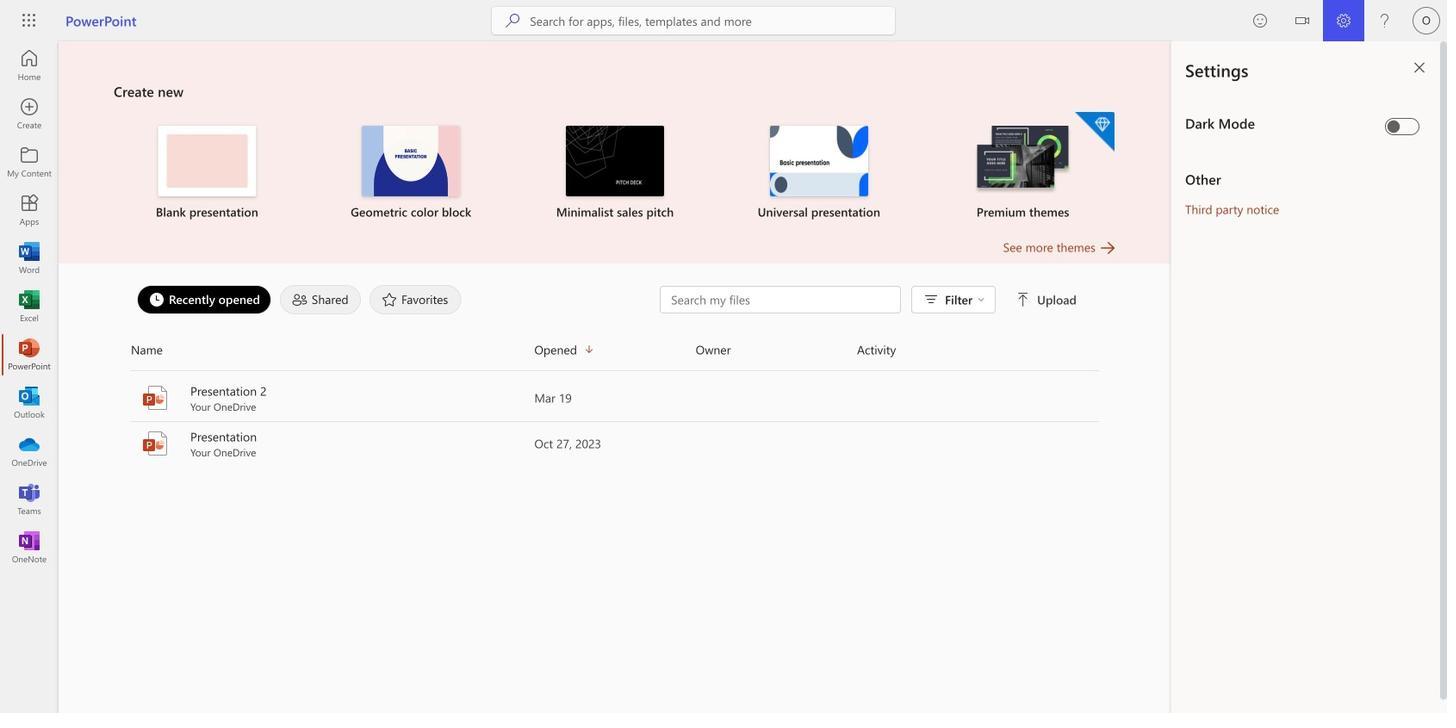 Task type: locate. For each thing, give the bounding box(es) containing it.
favorites element
[[369, 285, 461, 314]]

1 vertical spatial powerpoint image
[[141, 384, 169, 412]]

powerpoint image
[[21, 346, 38, 363], [141, 384, 169, 412], [141, 430, 169, 457]]

powerpoint image inside name presentation 2 cell
[[141, 384, 169, 412]]

excel image
[[21, 298, 38, 315]]

onedrive image
[[21, 443, 38, 460]]

powerpoint image for name presentation 2 cell
[[141, 384, 169, 412]]

row
[[131, 336, 1099, 371]]

other element
[[1185, 170, 1426, 189]]

displaying 2 out of 11 files. status
[[660, 286, 1080, 314]]

my content image
[[21, 153, 38, 171]]

tab list
[[133, 281, 660, 319]]

3 tab from the left
[[365, 285, 466, 314]]

Search my files text field
[[669, 291, 892, 308]]

main content
[[59, 41, 1171, 467]]

teams image
[[21, 491, 38, 508]]

premium templates diamond image
[[1075, 112, 1115, 152]]

minimalist sales pitch image
[[566, 126, 664, 196]]

recently opened element
[[137, 285, 271, 314]]

2 vertical spatial powerpoint image
[[141, 430, 169, 457]]

geometric color block image
[[362, 126, 460, 196]]

powerpoint image for "name presentation" cell
[[141, 430, 169, 457]]

1 tab from the left
[[133, 285, 276, 314]]

premium themes element
[[931, 112, 1115, 221]]

tab
[[133, 285, 276, 314], [276, 285, 365, 314], [365, 285, 466, 314]]

dark mode element
[[1185, 114, 1378, 133]]

list
[[114, 110, 1116, 238]]

navigation
[[0, 41, 59, 572]]

universal presentation element
[[727, 126, 911, 221]]

banner
[[0, 0, 1447, 44]]

premium themes image
[[974, 126, 1072, 195]]

application
[[0, 41, 1171, 713]]

universal presentation image
[[770, 126, 868, 196]]

region
[[1120, 41, 1447, 713], [1171, 41, 1447, 713]]

name presentation 2 cell
[[131, 382, 534, 413]]

0 vertical spatial powerpoint image
[[21, 346, 38, 363]]

blank presentation element
[[115, 126, 299, 221]]

outlook image
[[21, 395, 38, 412]]

None search field
[[492, 7, 895, 34]]

powerpoint image inside "name presentation" cell
[[141, 430, 169, 457]]



Task type: describe. For each thing, give the bounding box(es) containing it.
Search box. Suggestions appear as you type. search field
[[530, 7, 895, 34]]

2 region from the left
[[1171, 41, 1447, 713]]

geometric color block element
[[319, 126, 503, 221]]

shared element
[[280, 285, 361, 314]]

minimalist sales pitch element
[[523, 126, 707, 221]]

name presentation cell
[[131, 428, 534, 459]]

apps image
[[21, 202, 38, 219]]

create image
[[21, 105, 38, 122]]

onenote image
[[21, 539, 38, 556]]

home image
[[21, 57, 38, 74]]

word image
[[21, 250, 38, 267]]

activity, column 4 of 4 column header
[[857, 336, 1099, 363]]

2 tab from the left
[[276, 285, 365, 314]]

1 region from the left
[[1120, 41, 1447, 713]]



Task type: vqa. For each thing, say whether or not it's contained in the screenshot.
My Content icon
yes



